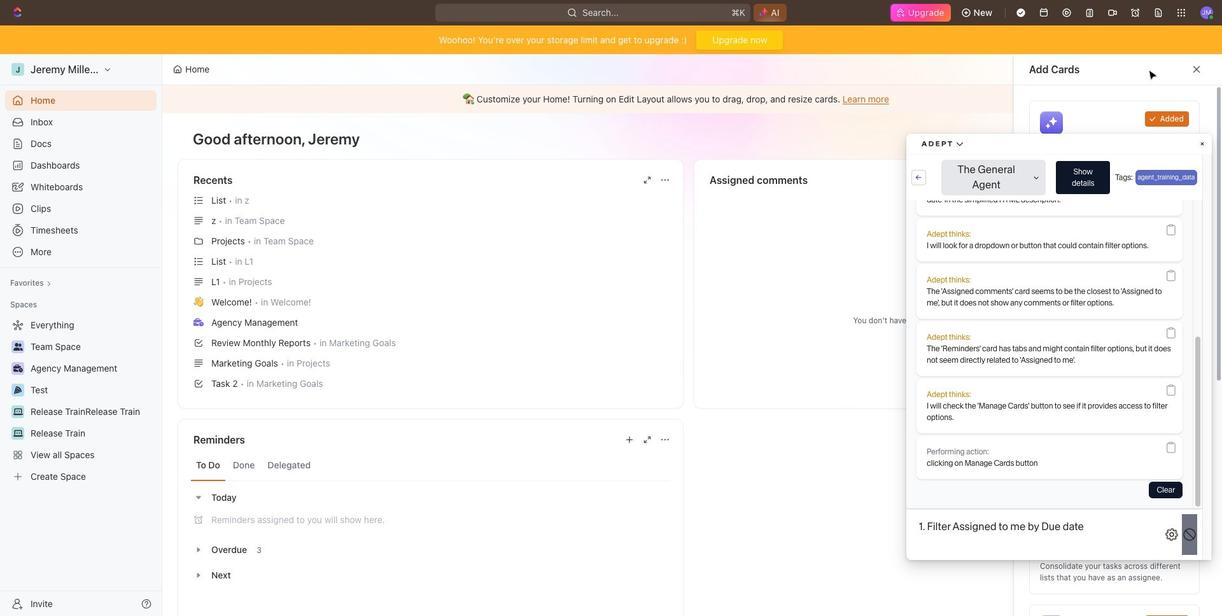 Task type: vqa. For each thing, say whether or not it's contained in the screenshot.
the rightmost TO
no



Task type: locate. For each thing, give the bounding box(es) containing it.
business time image
[[194, 318, 204, 326]]

agenda image
[[1040, 306, 1063, 329]]

business time image
[[13, 365, 23, 372]]

tab list
[[191, 450, 670, 481]]

tree
[[5, 315, 157, 487]]

my work image
[[1040, 409, 1063, 432]]

tree inside sidebar navigation
[[5, 315, 157, 487]]

assigned to me image
[[1040, 513, 1063, 535]]

laptop code image
[[13, 408, 23, 416]]

recents image
[[1040, 203, 1063, 226]]

pizza slice image
[[14, 386, 22, 394]]

alert
[[162, 85, 1215, 113]]



Task type: describe. For each thing, give the bounding box(es) containing it.
laptop code image
[[13, 430, 23, 437]]

user group image
[[13, 343, 23, 351]]

ai standup™ image
[[1040, 111, 1063, 134]]

sidebar navigation
[[0, 54, 165, 616]]

jeremy miller's workspace, , element
[[11, 63, 24, 76]]



